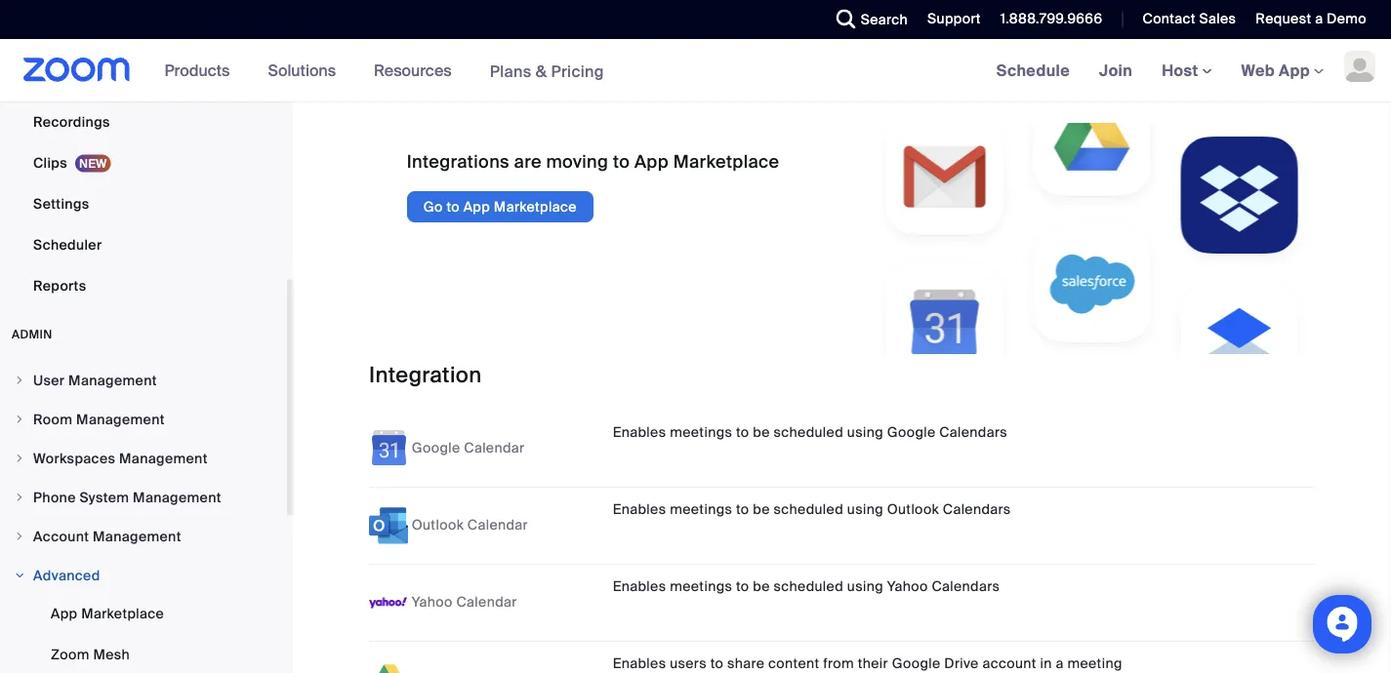 Task type: describe. For each thing, give the bounding box(es) containing it.
are
[[514, 150, 542, 173]]

right image for user management
[[14, 375, 25, 387]]

settings link
[[0, 185, 287, 224]]

reports
[[33, 277, 86, 295]]

web app button
[[1242, 60, 1324, 81]]

products button
[[165, 39, 239, 102]]

to for enables meetings to be scheduled using outlook calendars
[[736, 501, 749, 519]]

go
[[424, 198, 443, 216]]

2 horizontal spatial marketplace
[[673, 150, 780, 173]]

management for workspaces management
[[119, 450, 208, 468]]

host
[[1162, 60, 1203, 81]]

clips link
[[0, 144, 287, 183]]

calendars for enables meetings to be scheduled using yahoo calendars
[[932, 578, 1000, 596]]

using for yahoo
[[847, 578, 884, 596]]

scheduler link
[[0, 226, 287, 265]]

0 vertical spatial a
[[1315, 10, 1323, 28]]

be for yahoo
[[753, 578, 770, 596]]

workspaces management menu item
[[0, 440, 287, 477]]

to for enables meetings to be scheduled using yahoo calendars
[[736, 578, 749, 596]]

yahoo calendar
[[412, 594, 517, 612]]

marketplace image
[[785, 123, 1391, 405]]

calendar for yahoo calendar
[[457, 594, 517, 612]]

phone system management
[[33, 489, 221, 507]]

profile picture image
[[1345, 51, 1376, 82]]

google calendar image
[[369, 430, 408, 469]]

app inside button
[[464, 198, 490, 216]]

scheduled for outlook
[[774, 501, 844, 519]]

integrations
[[407, 150, 510, 173]]

1.888.799.9666
[[1001, 10, 1103, 28]]

0 horizontal spatial yahoo
[[412, 594, 453, 612]]

enables meetings to be scheduled using yahoo calendars
[[613, 578, 1000, 596]]

pricing
[[551, 61, 604, 81]]

request a demo
[[1256, 10, 1367, 28]]

plans & pricing
[[490, 61, 604, 81]]

room management menu item
[[0, 401, 287, 438]]

right image for account management
[[14, 531, 25, 543]]

mesh
[[93, 646, 130, 664]]

go to app marketplace
[[424, 198, 577, 216]]

management for user management
[[68, 372, 157, 390]]

workspaces management
[[33, 450, 208, 468]]

1 horizontal spatial yahoo
[[887, 578, 928, 596]]

scheduled for yahoo
[[774, 578, 844, 596]]

google calendar
[[412, 439, 525, 457]]

resources
[[374, 60, 452, 81]]

google right "google calendar" icon
[[412, 439, 460, 457]]

be for google
[[753, 424, 770, 442]]

a inside enables users to share content from their google drive account in a meeting
[[1056, 655, 1064, 673]]

side navigation navigation
[[0, 0, 293, 674]]

clips
[[33, 154, 67, 172]]

scheduler
[[33, 236, 102, 254]]

using for outlook
[[847, 501, 884, 519]]

user
[[33, 372, 65, 390]]

integrations are moving to app marketplace
[[407, 150, 780, 173]]

resources button
[[374, 39, 461, 102]]

support
[[928, 10, 981, 28]]

room
[[33, 411, 73, 429]]

join link
[[1085, 39, 1147, 102]]

enables meetings to be scheduled using google calendars
[[613, 424, 1008, 442]]

join
[[1100, 60, 1133, 81]]

account management
[[33, 528, 181, 546]]

account
[[983, 655, 1037, 673]]

right image for advanced
[[14, 570, 25, 582]]

their
[[858, 655, 889, 673]]

go to app marketplace button
[[407, 191, 593, 222]]

reports link
[[0, 267, 287, 306]]

account management menu item
[[0, 519, 287, 556]]

&
[[536, 61, 547, 81]]

integration
[[369, 362, 482, 390]]

meetings for enables meetings to be scheduled using yahoo calendars
[[670, 578, 733, 596]]

using for google
[[847, 424, 884, 442]]

scheduled for google
[[774, 424, 844, 442]]

meetings navigation
[[982, 39, 1391, 103]]

right image for room management
[[14, 414, 25, 426]]

right image for workspaces management
[[14, 453, 25, 465]]

zoom mesh link
[[0, 636, 287, 674]]



Task type: locate. For each thing, give the bounding box(es) containing it.
to inside enables users to share content from their google drive account in a meeting
[[711, 655, 724, 673]]

right image inside advanced menu item
[[14, 570, 25, 582]]

plans
[[490, 61, 532, 81]]

content
[[769, 655, 820, 673]]

user management menu item
[[0, 362, 287, 399]]

2 vertical spatial scheduled
[[774, 578, 844, 596]]

zoom
[[51, 646, 90, 664]]

to inside button
[[447, 198, 460, 216]]

right image left advanced
[[14, 570, 25, 582]]

app marketplace link
[[0, 595, 287, 634]]

integration heading
[[369, 362, 1315, 390]]

0 vertical spatial be
[[753, 424, 770, 442]]

schedule
[[997, 60, 1070, 81]]

0 vertical spatial scheduled
[[774, 424, 844, 442]]

yahoo
[[887, 578, 928, 596], [412, 594, 453, 612]]

3 right image from the top
[[14, 492, 25, 504]]

enables inside enables users to share content from their google drive account in a meeting
[[613, 655, 666, 673]]

solutions
[[268, 60, 336, 81]]

1 vertical spatial right image
[[14, 570, 25, 582]]

right image inside the account management menu item
[[14, 531, 25, 543]]

1 right image from the top
[[14, 453, 25, 465]]

zoom mesh
[[51, 646, 130, 664]]

app right web
[[1279, 60, 1310, 81]]

calendar down outlook calendar
[[457, 594, 517, 612]]

zoom logo image
[[23, 58, 130, 82]]

plans & pricing link
[[490, 61, 604, 81], [490, 61, 604, 81]]

app
[[1279, 60, 1310, 81], [635, 150, 669, 173], [464, 198, 490, 216], [51, 605, 78, 623]]

2 enables from the top
[[613, 501, 666, 519]]

2 meetings from the top
[[670, 501, 733, 519]]

meetings
[[670, 424, 733, 442], [670, 501, 733, 519], [670, 578, 733, 596]]

1 vertical spatial scheduled
[[774, 501, 844, 519]]

1 meetings from the top
[[670, 424, 733, 442]]

marketplace inside advanced menu
[[81, 605, 164, 623]]

to
[[613, 150, 630, 173], [447, 198, 460, 216], [736, 424, 749, 442], [736, 501, 749, 519], [736, 578, 749, 596], [711, 655, 724, 673]]

0 horizontal spatial marketplace
[[81, 605, 164, 623]]

app right go
[[464, 198, 490, 216]]

host button
[[1162, 60, 1212, 81]]

phone system management menu item
[[0, 479, 287, 517]]

right image inside room management menu item
[[14, 414, 25, 426]]

recordings link
[[0, 103, 287, 142]]

4 enables from the top
[[613, 655, 666, 673]]

2 vertical spatial calendar
[[457, 594, 517, 612]]

scheduled down the enables meetings to be scheduled using outlook calendars
[[774, 578, 844, 596]]

request a demo link
[[1241, 0, 1391, 39], [1256, 10, 1367, 28]]

using up enables users to share content from their google drive account in a meeting
[[847, 578, 884, 596]]

from
[[823, 655, 854, 673]]

1.888.799.9666 button
[[986, 0, 1108, 39], [1001, 10, 1103, 28]]

a right in
[[1056, 655, 1064, 673]]

drive
[[944, 655, 979, 673]]

settings
[[33, 195, 89, 213]]

google right the their
[[892, 655, 941, 673]]

management up room management
[[68, 372, 157, 390]]

right image
[[14, 375, 25, 387], [14, 414, 25, 426], [14, 492, 25, 504], [14, 531, 25, 543]]

recordings
[[33, 113, 110, 131]]

1 vertical spatial using
[[847, 501, 884, 519]]

meetings for enables meetings to be scheduled using outlook calendars
[[670, 501, 733, 519]]

support link
[[913, 0, 986, 39], [928, 10, 981, 28]]

phone
[[33, 489, 76, 507]]

3 enables from the top
[[613, 578, 666, 596]]

right image left workspaces
[[14, 453, 25, 465]]

banner containing products
[[0, 39, 1391, 103]]

yahoo up the their
[[887, 578, 928, 596]]

sales
[[1200, 10, 1237, 28]]

1 be from the top
[[753, 424, 770, 442]]

2 right image from the top
[[14, 570, 25, 582]]

2 vertical spatial calendars
[[932, 578, 1000, 596]]

products
[[165, 60, 230, 81]]

yahoo calendar image
[[369, 584, 408, 623]]

calendars for enables meetings to be scheduled using google calendars
[[940, 424, 1008, 442]]

2 scheduled from the top
[[774, 501, 844, 519]]

management up workspaces management
[[76, 411, 165, 429]]

2 using from the top
[[847, 501, 884, 519]]

demo
[[1327, 10, 1367, 28]]

app inside meetings navigation
[[1279, 60, 1310, 81]]

app marketplace
[[51, 605, 164, 623]]

1 scheduled from the top
[[774, 424, 844, 442]]

solutions button
[[268, 39, 345, 102]]

calendar
[[464, 439, 525, 457], [468, 517, 528, 535], [457, 594, 517, 612]]

calendar for google calendar
[[464, 439, 525, 457]]

calendars for enables meetings to be scheduled using outlook calendars
[[943, 501, 1011, 519]]

enables for enables users to share content from their google drive account in a meeting
[[613, 655, 666, 673]]

enables meetings to be scheduled using outlook calendars
[[613, 501, 1011, 519]]

0 vertical spatial calendars
[[940, 424, 1008, 442]]

a left demo
[[1315, 10, 1323, 28]]

product information navigation
[[150, 39, 619, 103]]

1 vertical spatial meetings
[[670, 501, 733, 519]]

banner
[[0, 39, 1391, 103]]

be up the enables meetings to be scheduled using outlook calendars
[[753, 424, 770, 442]]

management down room management menu item
[[119, 450, 208, 468]]

using down enables meetings to be scheduled using google calendars at bottom
[[847, 501, 884, 519]]

request
[[1256, 10, 1312, 28]]

personal menu menu
[[0, 0, 287, 308]]

outlook
[[887, 501, 939, 519], [412, 517, 464, 535]]

admin menu menu
[[0, 362, 287, 674]]

right image inside phone system management menu item
[[14, 492, 25, 504]]

system
[[79, 489, 129, 507]]

outlook calendar
[[412, 517, 528, 535]]

3 meetings from the top
[[670, 578, 733, 596]]

web app
[[1242, 60, 1310, 81]]

app right moving
[[635, 150, 669, 173]]

web
[[1242, 60, 1275, 81]]

calendar for outlook calendar
[[468, 517, 528, 535]]

be for outlook
[[753, 501, 770, 519]]

management
[[68, 372, 157, 390], [76, 411, 165, 429], [119, 450, 208, 468], [133, 489, 221, 507], [93, 528, 181, 546]]

1 right image from the top
[[14, 375, 25, 387]]

advanced menu item
[[0, 558, 287, 595]]

users
[[670, 655, 707, 673]]

scheduled
[[774, 424, 844, 442], [774, 501, 844, 519], [774, 578, 844, 596]]

be
[[753, 424, 770, 442], [753, 501, 770, 519], [753, 578, 770, 596]]

1 vertical spatial calendars
[[943, 501, 1011, 519]]

account
[[33, 528, 89, 546]]

room management
[[33, 411, 165, 429]]

right image left phone
[[14, 492, 25, 504]]

google
[[887, 424, 936, 442], [412, 439, 460, 457], [892, 655, 941, 673]]

moving
[[546, 150, 609, 173]]

2 vertical spatial using
[[847, 578, 884, 596]]

0 horizontal spatial a
[[1056, 655, 1064, 673]]

workspaces
[[33, 450, 116, 468]]

3 be from the top
[[753, 578, 770, 596]]

calendar down google calendar
[[468, 517, 528, 535]]

marketplace inside button
[[494, 198, 577, 216]]

to for enables users to share content from their google drive account in a meeting
[[711, 655, 724, 673]]

right image left the room
[[14, 414, 25, 426]]

google down integration heading
[[887, 424, 936, 442]]

enables users to share content from their google drive account in a meeting
[[613, 655, 1123, 674]]

0 vertical spatial marketplace
[[673, 150, 780, 173]]

1 vertical spatial marketplace
[[494, 198, 577, 216]]

1 horizontal spatial outlook
[[887, 501, 939, 519]]

enables
[[613, 424, 666, 442], [613, 501, 666, 519], [613, 578, 666, 596], [613, 655, 666, 673]]

3 using from the top
[[847, 578, 884, 596]]

yahoo right yahoo calendar icon
[[412, 594, 453, 612]]

2 right image from the top
[[14, 414, 25, 426]]

right image for phone system management
[[14, 492, 25, 504]]

right image inside workspaces management menu item
[[14, 453, 25, 465]]

enables for enables meetings to be scheduled using google calendars
[[613, 424, 666, 442]]

1 vertical spatial a
[[1056, 655, 1064, 673]]

marketplace
[[673, 150, 780, 173], [494, 198, 577, 216], [81, 605, 164, 623]]

right image left the user
[[14, 375, 25, 387]]

calendar up outlook calendar
[[464, 439, 525, 457]]

management for account management
[[93, 528, 181, 546]]

advanced menu
[[0, 595, 287, 674]]

calendars
[[940, 424, 1008, 442], [943, 501, 1011, 519], [932, 578, 1000, 596]]

1 vertical spatial be
[[753, 501, 770, 519]]

management down phone system management menu item
[[93, 528, 181, 546]]

be up enables meetings to be scheduled using yahoo calendars
[[753, 501, 770, 519]]

schedule link
[[982, 39, 1085, 102]]

user management
[[33, 372, 157, 390]]

2 vertical spatial be
[[753, 578, 770, 596]]

2 vertical spatial meetings
[[670, 578, 733, 596]]

in
[[1040, 655, 1052, 673]]

contact
[[1143, 10, 1196, 28]]

be up the share
[[753, 578, 770, 596]]

1 enables from the top
[[613, 424, 666, 442]]

0 vertical spatial meetings
[[670, 424, 733, 442]]

contact sales link
[[1128, 0, 1241, 39], [1143, 10, 1237, 28]]

google inside enables users to share content from their google drive account in a meeting
[[892, 655, 941, 673]]

management for room management
[[76, 411, 165, 429]]

management down workspaces management menu item
[[133, 489, 221, 507]]

3 scheduled from the top
[[774, 578, 844, 596]]

2 be from the top
[[753, 501, 770, 519]]

scheduled down integration heading
[[774, 424, 844, 442]]

1 horizontal spatial a
[[1315, 10, 1323, 28]]

using down integration heading
[[847, 424, 884, 442]]

enables for enables meetings to be scheduled using yahoo calendars
[[613, 578, 666, 596]]

advanced
[[33, 567, 100, 585]]

outlook calendar image
[[369, 507, 408, 546]]

4 right image from the top
[[14, 531, 25, 543]]

1 vertical spatial calendar
[[468, 517, 528, 535]]

right image inside user management menu item
[[14, 375, 25, 387]]

using
[[847, 424, 884, 442], [847, 501, 884, 519], [847, 578, 884, 596]]

search
[[861, 10, 908, 28]]

meetings for enables meetings to be scheduled using google calendars
[[670, 424, 733, 442]]

to for enables meetings to be scheduled using google calendars
[[736, 424, 749, 442]]

admin
[[12, 327, 53, 342]]

google drive image
[[369, 661, 408, 674]]

app inside advanced menu
[[51, 605, 78, 623]]

search button
[[822, 0, 913, 39]]

2 vertical spatial marketplace
[[81, 605, 164, 623]]

0 vertical spatial calendar
[[464, 439, 525, 457]]

1 horizontal spatial marketplace
[[494, 198, 577, 216]]

share
[[727, 655, 765, 673]]

0 vertical spatial using
[[847, 424, 884, 442]]

1 using from the top
[[847, 424, 884, 442]]

contact sales
[[1143, 10, 1237, 28]]

scheduled down enables meetings to be scheduled using google calendars at bottom
[[774, 501, 844, 519]]

a
[[1315, 10, 1323, 28], [1056, 655, 1064, 673]]

right image left account
[[14, 531, 25, 543]]

0 vertical spatial right image
[[14, 453, 25, 465]]

enables for enables meetings to be scheduled using outlook calendars
[[613, 501, 666, 519]]

app down advanced
[[51, 605, 78, 623]]

0 horizontal spatial outlook
[[412, 517, 464, 535]]

right image
[[14, 453, 25, 465], [14, 570, 25, 582]]

meeting
[[1068, 655, 1123, 673]]



Task type: vqa. For each thing, say whether or not it's contained in the screenshot.
the leftmost THE MARKETPLACE
yes



